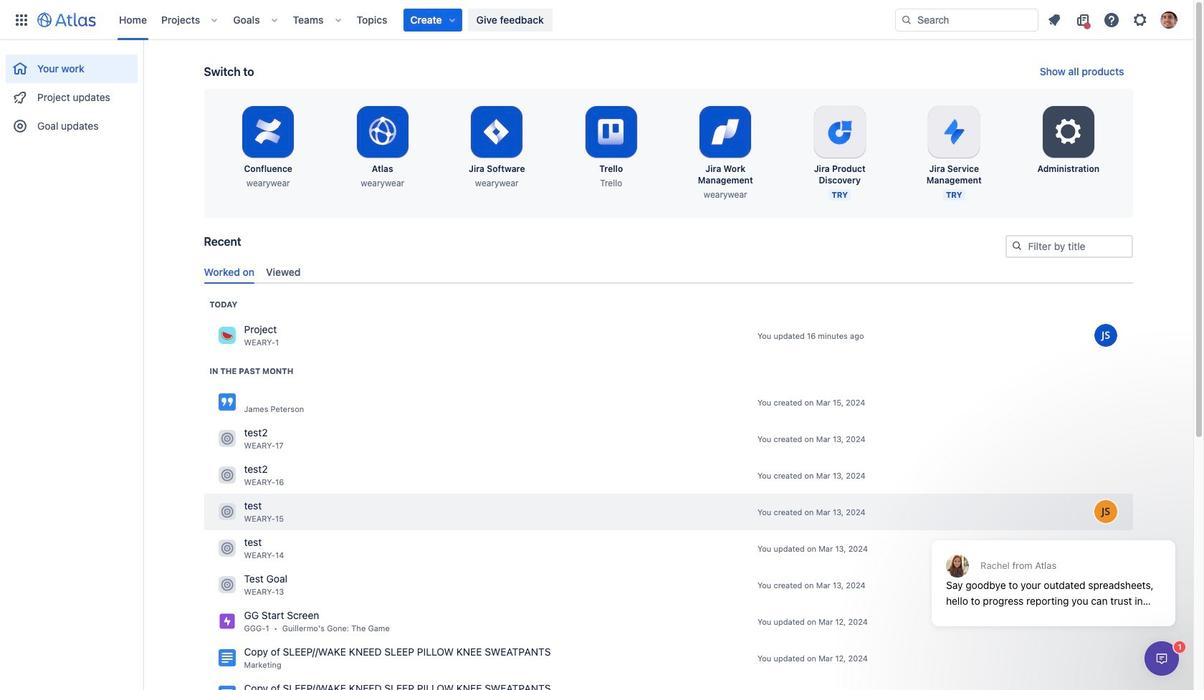 Task type: vqa. For each thing, say whether or not it's contained in the screenshot.
the top townsquare image
yes



Task type: locate. For each thing, give the bounding box(es) containing it.
townsquare image
[[218, 430, 235, 448], [218, 503, 235, 521], [218, 540, 235, 557], [218, 577, 235, 594]]

tab list
[[198, 260, 1139, 284]]

townsquare image
[[218, 327, 235, 344], [218, 467, 235, 484]]

1 heading from the top
[[210, 299, 238, 310]]

1 townsquare image from the top
[[218, 430, 235, 448]]

0 vertical spatial dialog
[[925, 505, 1183, 637]]

confluence image
[[218, 650, 235, 667], [218, 686, 235, 690]]

2 townsquare image from the top
[[218, 467, 235, 484]]

0 vertical spatial townsquare image
[[218, 327, 235, 344]]

dialog
[[925, 505, 1183, 637], [1145, 642, 1179, 676]]

0 vertical spatial heading
[[210, 299, 238, 310]]

switch to... image
[[13, 11, 30, 28]]

1 confluence image from the top
[[218, 650, 235, 667]]

banner
[[0, 0, 1194, 40]]

None search field
[[895, 8, 1039, 31]]

1 vertical spatial confluence image
[[218, 686, 235, 690]]

4 townsquare image from the top
[[218, 577, 235, 594]]

group
[[6, 40, 138, 145]]

jira image
[[218, 613, 235, 630]]

0 vertical spatial confluence image
[[218, 650, 235, 667]]

1 vertical spatial townsquare image
[[218, 467, 235, 484]]

1 townsquare image from the top
[[218, 327, 235, 344]]

Search field
[[895, 8, 1039, 31]]

heading
[[210, 299, 238, 310], [210, 365, 293, 377]]

1 vertical spatial heading
[[210, 365, 293, 377]]

account image
[[1161, 11, 1178, 28]]

confluence image
[[218, 394, 235, 411]]



Task type: describe. For each thing, give the bounding box(es) containing it.
2 confluence image from the top
[[218, 686, 235, 690]]

help image
[[1103, 11, 1120, 28]]

3 townsquare image from the top
[[218, 540, 235, 557]]

settings image
[[1051, 115, 1086, 149]]

settings image
[[1132, 11, 1149, 28]]

2 townsquare image from the top
[[218, 503, 235, 521]]

Filter by title field
[[1007, 237, 1132, 257]]

notifications image
[[1046, 11, 1063, 28]]

search image
[[1011, 240, 1023, 252]]

1 vertical spatial dialog
[[1145, 642, 1179, 676]]

2 heading from the top
[[210, 365, 293, 377]]

search image
[[901, 14, 913, 25]]

top element
[[9, 0, 895, 40]]



